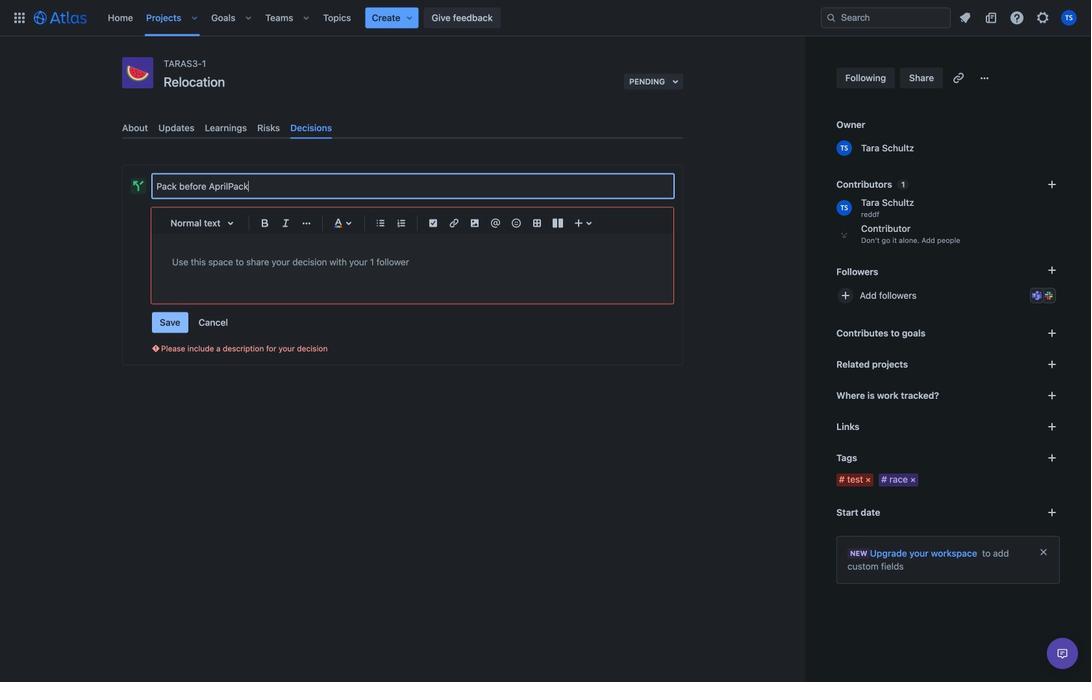 Task type: vqa. For each thing, say whether or not it's contained in the screenshot.
list item within top element
no



Task type: describe. For each thing, give the bounding box(es) containing it.
text formatting group
[[255, 213, 317, 234]]

notifications image
[[958, 10, 974, 26]]

settings image
[[1036, 10, 1052, 26]]

numbered list ⌘⇧7 image
[[394, 216, 409, 231]]

Main content area, start typing to enter text. text field
[[172, 255, 653, 270]]

add related project image
[[1045, 357, 1061, 372]]

add team or contributors image
[[1045, 177, 1061, 192]]

error image
[[151, 344, 161, 354]]

top element
[[8, 0, 821, 36]]

add tag image
[[1045, 450, 1061, 466]]

add image, video, or file image
[[467, 216, 483, 231]]

table ⇧⌥t image
[[530, 216, 545, 231]]

search image
[[827, 13, 837, 23]]

add goals image
[[1045, 326, 1061, 341]]

Search field
[[821, 7, 951, 28]]

2 close tag image from the left
[[908, 475, 919, 485]]



Task type: locate. For each thing, give the bounding box(es) containing it.
set start date image
[[1045, 505, 1061, 521]]

What's the summary of your decision? text field
[[153, 175, 674, 198]]

msteams logo showing  channels are connected to this project image
[[1033, 291, 1043, 301]]

mention @ image
[[488, 216, 504, 231]]

close tag image
[[864, 475, 874, 485], [908, 475, 919, 485]]

decision icon image
[[133, 181, 144, 192]]

slack logo showing nan channels are connected to this project image
[[1044, 291, 1055, 301]]

banner
[[0, 0, 1092, 36]]

bullet list ⌘⇧8 image
[[373, 216, 389, 231]]

close banner image
[[1039, 547, 1050, 558]]

layouts image
[[550, 216, 566, 231]]

group
[[152, 312, 236, 333]]

open intercom messenger image
[[1055, 646, 1071, 662]]

add work tracking links image
[[1045, 388, 1061, 404]]

account image
[[1062, 10, 1078, 26]]

1 horizontal spatial close tag image
[[908, 475, 919, 485]]

emoji : image
[[509, 216, 524, 231]]

help image
[[1010, 10, 1026, 26]]

tab list
[[117, 117, 689, 139]]

add a follower image
[[1045, 263, 1061, 278]]

bold ⌘b image
[[257, 216, 273, 231]]

0 horizontal spatial close tag image
[[864, 475, 874, 485]]

1 close tag image from the left
[[864, 475, 874, 485]]

switch to... image
[[12, 10, 27, 26]]

add follower image
[[838, 288, 854, 303]]

more formatting image
[[299, 216, 315, 231]]

list formating group
[[370, 213, 412, 234]]

link ⌘k image
[[446, 216, 462, 231]]

italic ⌘i image
[[278, 216, 294, 231]]

add link image
[[1045, 419, 1061, 435]]

action item [] image
[[426, 216, 441, 231]]

None search field
[[821, 7, 951, 28]]



